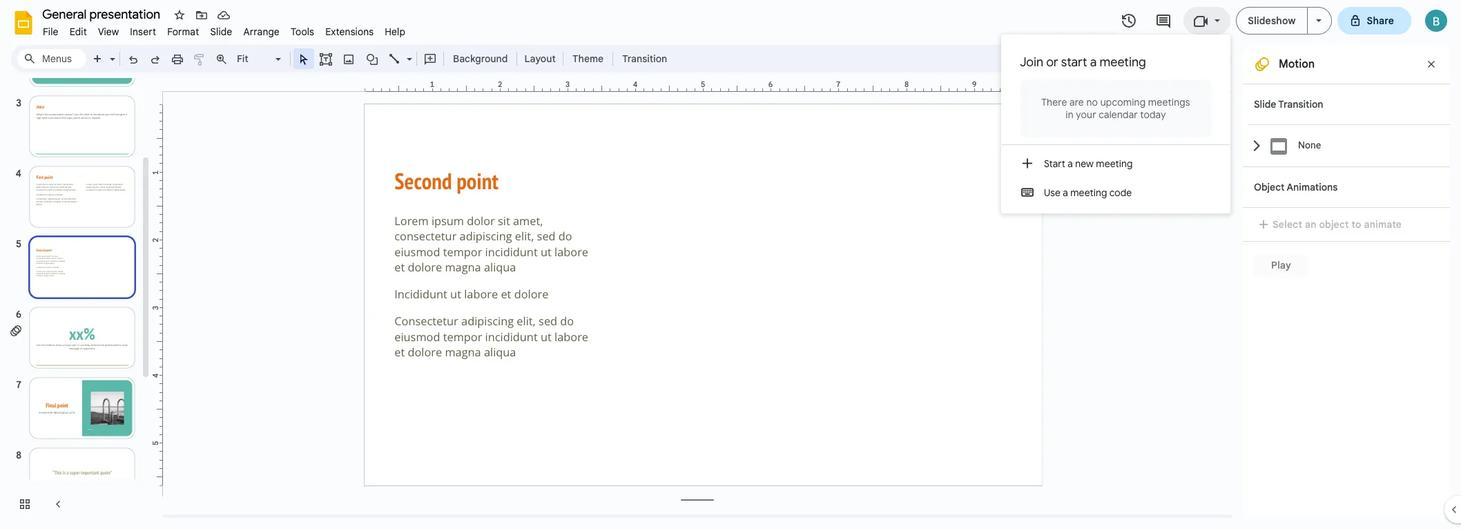 Task type: vqa. For each thing, say whether or not it's contained in the screenshot.
Indentati o n options at the top of page
no



Task type: describe. For each thing, give the bounding box(es) containing it.
theme button
[[566, 48, 610, 69]]

slide menu item
[[205, 23, 238, 40]]

Star checkbox
[[170, 6, 189, 25]]

format
[[167, 26, 199, 38]]

play
[[1271, 259, 1292, 271]]

transition inside the motion section
[[1279, 98, 1324, 111]]

view
[[98, 26, 119, 38]]

transition inside transition button
[[622, 52, 667, 65]]

animations
[[1287, 181, 1338, 193]]

format menu item
[[162, 23, 205, 40]]

main toolbar
[[86, 48, 674, 69]]

none tab
[[1249, 124, 1450, 166]]

Zoom text field
[[235, 49, 274, 68]]

share button
[[1337, 7, 1412, 35]]

tools menu item
[[285, 23, 320, 40]]

new slide with layout image
[[106, 50, 115, 55]]

background button
[[447, 48, 514, 69]]

theme
[[573, 52, 604, 65]]

motion application
[[0, 0, 1461, 529]]

an
[[1305, 218, 1317, 231]]

tools
[[291, 26, 314, 38]]

slide for slide transition
[[1254, 98, 1277, 111]]

help
[[385, 26, 406, 38]]

edit
[[70, 26, 87, 38]]

arrange
[[243, 26, 280, 38]]

view menu item
[[92, 23, 125, 40]]

extensions menu item
[[320, 23, 379, 40]]

transition button
[[616, 48, 674, 69]]

object animations
[[1254, 181, 1338, 193]]

edit menu item
[[64, 23, 92, 40]]

object
[[1319, 218, 1349, 231]]

select
[[1273, 218, 1303, 231]]

file
[[43, 26, 58, 38]]

insert
[[130, 26, 156, 38]]



Task type: locate. For each thing, give the bounding box(es) containing it.
menu bar inside menu bar banner
[[37, 18, 411, 41]]

layout button
[[520, 48, 560, 69]]

animate
[[1364, 218, 1402, 231]]

transition down motion
[[1279, 98, 1324, 111]]

presentation options image
[[1316, 19, 1322, 22]]

slide transition
[[1254, 98, 1324, 111]]

menu bar
[[37, 18, 411, 41]]

0 vertical spatial slide
[[210, 26, 232, 38]]

slide
[[210, 26, 232, 38], [1254, 98, 1277, 111]]

slideshow button
[[1237, 7, 1308, 35]]

0 horizontal spatial slide
[[210, 26, 232, 38]]

0 vertical spatial transition
[[622, 52, 667, 65]]

slide inside menu item
[[210, 26, 232, 38]]

select an object to animate
[[1273, 218, 1402, 231]]

transition right theme
[[622, 52, 667, 65]]

menu bar banner
[[0, 0, 1461, 529]]

insert image image
[[341, 49, 357, 68]]

slide for slide
[[210, 26, 232, 38]]

play button
[[1254, 253, 1309, 278]]

select an object to animate button
[[1254, 216, 1411, 233]]

motion section
[[1243, 45, 1450, 518]]

slide inside the motion section
[[1254, 98, 1277, 111]]

1 vertical spatial transition
[[1279, 98, 1324, 111]]

navigation inside the motion application
[[0, 21, 152, 529]]

1 horizontal spatial slide
[[1254, 98, 1277, 111]]

shape image
[[364, 49, 380, 68]]

transition
[[622, 52, 667, 65], [1279, 98, 1324, 111]]

arrange menu item
[[238, 23, 285, 40]]

navigation
[[0, 21, 152, 529]]

0 horizontal spatial transition
[[622, 52, 667, 65]]

to
[[1352, 218, 1362, 231]]

menu bar containing file
[[37, 18, 411, 41]]

slideshow
[[1248, 15, 1296, 27]]

Rename text field
[[37, 6, 169, 22]]

help menu item
[[379, 23, 411, 40]]

1 horizontal spatial transition
[[1279, 98, 1324, 111]]

share
[[1367, 15, 1394, 27]]

layout
[[525, 52, 556, 65]]

motion
[[1279, 57, 1315, 71]]

Menus field
[[17, 49, 86, 68]]

insert menu item
[[125, 23, 162, 40]]

object
[[1254, 181, 1285, 193]]

extensions
[[325, 26, 374, 38]]

none
[[1298, 140, 1321, 151]]

1 vertical spatial slide
[[1254, 98, 1277, 111]]

file menu item
[[37, 23, 64, 40]]

Zoom field
[[233, 49, 287, 69]]

background
[[453, 52, 508, 65]]



